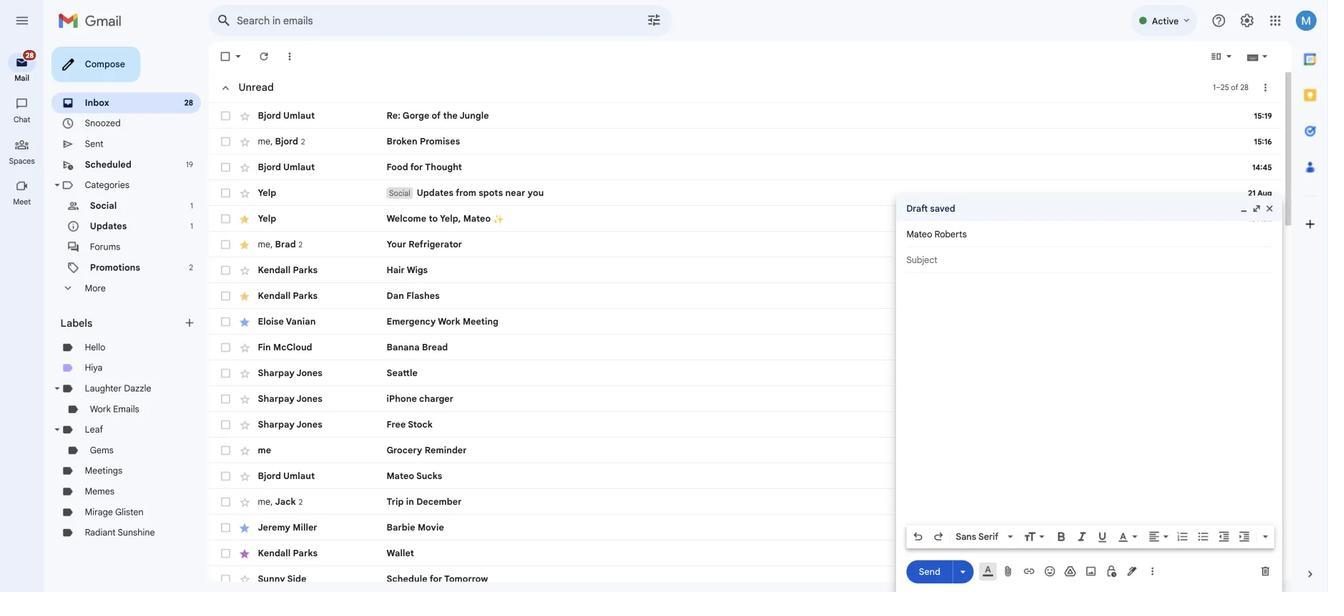 Task type: locate. For each thing, give the bounding box(es) containing it.
8 row from the top
[[232, 343, 1328, 372]]

1 horizontal spatial updates
[[463, 208, 504, 220]]

mccloud
[[303, 380, 347, 392]]

1 vertical spatial 2
[[210, 292, 215, 303]]

2 sharpay from the top
[[286, 437, 327, 449]]

scheduled
[[94, 177, 146, 189]]

1 kendall parks from the top
[[286, 294, 352, 306]]

3 sharpay jones from the top
[[286, 466, 358, 478]]

bjord umlaut down me , bjord 2
[[286, 180, 349, 192]]

main menu image
[[16, 14, 33, 31]]

0 vertical spatial updates
[[463, 208, 504, 220]]

0 horizontal spatial social
[[100, 222, 130, 235]]

mateo sucks
[[429, 523, 491, 535]]

hiya
[[94, 403, 114, 415]]

mateo right yelp,
[[514, 237, 545, 249]]

, for jack
[[300, 551, 303, 564]]

2 vertical spatial sharpay
[[286, 466, 327, 478]]

2 vertical spatial umlaut
[[314, 523, 349, 535]]

hair wigs link
[[429, 293, 1328, 308]]

mateo down grocery at left
[[429, 523, 460, 535]]

bjord umlaut for mateo sucks
[[286, 523, 349, 535]]

social updates from spots near you
[[432, 208, 604, 220]]

2 jones from the top
[[329, 437, 358, 449]]

laughter dazzle link
[[94, 426, 168, 438]]

,
[[300, 151, 303, 163], [300, 265, 303, 278], [300, 551, 303, 564]]

free
[[429, 466, 450, 478]]

me down unread
[[286, 151, 300, 163]]

kendall parks for hair wigs
[[286, 294, 352, 306]]

1 vertical spatial social
[[100, 222, 130, 235]]

me for me
[[286, 494, 301, 507]]

0 vertical spatial jones
[[329, 408, 358, 421]]

4 me from the top
[[286, 551, 300, 564]]

your
[[429, 265, 451, 278]]

0 vertical spatial kendall parks
[[286, 294, 352, 306]]

1 for social
[[212, 223, 215, 234]]

3 bjord umlaut from the top
[[286, 523, 349, 535]]

3 sharpay from the top
[[286, 466, 327, 478]]

1 bjord umlaut from the top
[[286, 122, 349, 135]]

social down food
[[432, 209, 455, 220]]

free stock link
[[429, 465, 1328, 479]]

jungle
[[510, 122, 543, 135]]

2 kendall from the top
[[286, 323, 323, 335]]

spaces heading
[[0, 173, 49, 184]]

0 vertical spatial 28
[[28, 56, 37, 66]]

parks down brad
[[325, 294, 352, 306]]

sharpay jones
[[286, 408, 358, 421], [286, 437, 358, 449], [286, 466, 358, 478]]

2 umlaut from the top
[[314, 180, 349, 192]]

laughter
[[94, 426, 135, 438]]

social for social
[[100, 222, 130, 235]]

hello link
[[94, 380, 117, 392]]

work down laughter
[[100, 448, 123, 461]]

your refrigerator
[[429, 265, 513, 278]]

3 jones from the top
[[329, 466, 358, 478]]

2 vertical spatial sharpay jones
[[286, 466, 358, 478]]

kendall for hair wigs
[[286, 294, 323, 306]]

dan
[[429, 323, 449, 335]]

work up bread
[[486, 351, 511, 364]]

promotions link
[[100, 291, 156, 303]]

updates
[[463, 208, 504, 220], [100, 245, 141, 258]]

food for thought link
[[429, 179, 1328, 193]]

font ‪(⌘⇧5, ⌘⇧6)‬ list box
[[1117, 589, 1128, 592]]

forums link
[[100, 268, 134, 281]]

None checkbox
[[243, 56, 257, 70], [243, 293, 257, 308], [243, 322, 257, 336], [243, 493, 257, 508], [243, 579, 257, 592], [243, 56, 257, 70], [243, 293, 257, 308], [243, 322, 257, 336], [243, 493, 257, 508], [243, 579, 257, 592]]

sharpay jones for iphone
[[286, 437, 358, 449]]

grocery reminder link
[[429, 493, 1328, 508]]

9 row from the top
[[232, 372, 1328, 400]]

2 sharpay jones from the top
[[286, 437, 358, 449]]

0 vertical spatial mateo
[[514, 237, 545, 249]]

0 vertical spatial work
[[486, 351, 511, 364]]

seattle
[[429, 408, 464, 421]]

re:
[[429, 122, 444, 135]]

0 horizontal spatial mateo
[[429, 523, 460, 535]]

bjord umlaut up me , bjord 2
[[286, 122, 349, 135]]

1 1 from the top
[[212, 223, 215, 234]]

banana bread
[[429, 380, 497, 392]]

more button
[[57, 309, 223, 332]]

0 vertical spatial 1
[[212, 223, 215, 234]]

meetings link
[[94, 517, 136, 529]]

1 jones from the top
[[329, 408, 358, 421]]

2 kendall parks from the top
[[286, 323, 352, 335]]

0 vertical spatial sharpay
[[286, 408, 327, 421]]

kendall
[[286, 294, 323, 306], [286, 323, 323, 335]]

16 row from the top
[[232, 572, 1328, 592]]

row containing eloise vanian
[[232, 343, 1328, 372]]

1 umlaut from the top
[[314, 122, 349, 135]]

2 me from the top
[[286, 265, 300, 278]]

bread
[[468, 380, 497, 392]]

the
[[492, 122, 508, 135]]

updates up the to
[[463, 208, 504, 220]]

bjord
[[286, 122, 312, 135], [305, 151, 331, 163], [286, 180, 312, 192], [286, 523, 312, 535]]

sucks
[[462, 523, 491, 535]]

updates up forums "link"
[[100, 245, 141, 258]]

0 vertical spatial social
[[432, 209, 455, 220]]

umlaut down me , bjord 2
[[314, 180, 349, 192]]

1 horizontal spatial work
[[486, 351, 511, 364]]

dan flashes
[[429, 323, 488, 335]]

updates link
[[100, 245, 141, 258]]

1 vertical spatial work
[[100, 448, 123, 461]]

brad
[[305, 265, 328, 278]]

bjord umlaut up jack on the bottom left
[[286, 523, 349, 535]]

kendall parks down brad
[[286, 294, 352, 306]]

scheduled link
[[94, 177, 146, 189]]

13 row from the top
[[232, 486, 1328, 515]]

None checkbox
[[243, 122, 257, 136], [243, 150, 257, 164], [243, 179, 257, 193], [243, 207, 257, 222], [243, 236, 257, 250], [243, 265, 257, 279], [243, 350, 257, 365], [243, 379, 257, 393], [243, 408, 257, 422], [243, 436, 257, 451], [243, 465, 257, 479], [243, 522, 257, 536], [243, 551, 257, 565], [243, 122, 257, 136], [243, 150, 257, 164], [243, 179, 257, 193], [243, 207, 257, 222], [243, 236, 257, 250], [243, 265, 257, 279], [243, 350, 257, 365], [243, 379, 257, 393], [243, 408, 257, 422], [243, 436, 257, 451], [243, 465, 257, 479], [243, 522, 257, 536], [243, 551, 257, 565]]

emergency work meeting link
[[429, 350, 1328, 365]]

1 vertical spatial ,
[[300, 265, 303, 278]]

me up 'me , jack'
[[286, 494, 301, 507]]

social inside the "social updates from spots near you"
[[432, 209, 455, 220]]

umlaut up me , bjord 2
[[314, 122, 349, 135]]

free stock
[[429, 466, 480, 478]]

1 for updates
[[212, 246, 215, 257]]

hello
[[94, 380, 117, 392]]

2 parks from the top
[[325, 323, 352, 335]]

0 vertical spatial umlaut
[[314, 122, 349, 135]]

2 row from the top
[[232, 143, 1328, 172]]

row containing yelp
[[232, 229, 1328, 257]]

0 horizontal spatial 2
[[210, 292, 215, 303]]

1 vertical spatial 1
[[212, 246, 215, 257]]

2 , from the top
[[300, 265, 303, 278]]

near
[[561, 208, 583, 220]]

1 vertical spatial mateo
[[429, 523, 460, 535]]

1 horizontal spatial 2
[[334, 152, 338, 163]]

row
[[232, 114, 1328, 143], [232, 143, 1328, 172], [232, 172, 1328, 200], [232, 229, 1328, 257], [232, 257, 1328, 286], [232, 286, 1328, 315], [232, 315, 1328, 343], [232, 343, 1328, 372], [232, 372, 1328, 400], [232, 400, 1328, 429], [232, 429, 1328, 458], [232, 458, 1328, 486], [232, 486, 1328, 515], [232, 515, 1328, 544], [232, 544, 1328, 572], [232, 572, 1328, 592]]

heading
[[0, 219, 49, 230]]

11 row from the top
[[232, 429, 1328, 458]]

, left jack on the bottom left
[[300, 551, 303, 564]]

3 , from the top
[[300, 551, 303, 564]]

4 row from the top
[[232, 229, 1328, 257]]

bjord for re:
[[286, 122, 312, 135]]

1 vertical spatial parks
[[325, 323, 352, 335]]

1 vertical spatial 28
[[205, 109, 215, 120]]

updates from spots near you row
[[232, 200, 1328, 229]]

umlaut up jack on the bottom left
[[314, 523, 349, 535]]

28 up mail
[[28, 56, 37, 66]]

charger
[[465, 437, 503, 449]]

0 vertical spatial bjord umlaut
[[286, 122, 349, 135]]

1 vertical spatial sharpay jones
[[286, 437, 358, 449]]

parks
[[325, 294, 352, 306], [325, 323, 352, 335]]

laughter dazzle
[[94, 426, 168, 438]]

hair wigs
[[429, 294, 475, 306]]

1 vertical spatial kendall parks
[[286, 323, 352, 335]]

3 umlaut from the top
[[314, 523, 349, 535]]

0 vertical spatial parks
[[325, 294, 352, 306]]

14 row from the top
[[232, 515, 1328, 544]]

kendall up eloise
[[286, 323, 323, 335]]

1 me from the top
[[286, 151, 300, 163]]

sharpay for free
[[286, 466, 327, 478]]

mail heading
[[0, 82, 49, 93]]

2 vertical spatial bjord umlaut
[[286, 523, 349, 535]]

iphone charger link
[[429, 436, 1328, 451]]

1 parks from the top
[[325, 294, 352, 306]]

2 bjord umlaut from the top
[[286, 180, 349, 192]]

28 left unread button
[[205, 109, 215, 120]]

gmail image
[[64, 9, 142, 37]]

social
[[432, 209, 455, 220], [100, 222, 130, 235]]

jones for free
[[329, 466, 358, 478]]

1 vertical spatial kendall
[[286, 323, 323, 335]]

0 horizontal spatial 28
[[28, 56, 37, 66]]

unread tab panel
[[232, 80, 1328, 592]]

kendall down me , brad
[[286, 294, 323, 306]]

mateo inside "link"
[[429, 523, 460, 535]]

leaf link
[[94, 471, 115, 484]]

1 horizontal spatial social
[[432, 209, 455, 220]]

mateo
[[514, 237, 545, 249], [429, 523, 460, 535]]

1 horizontal spatial 28
[[205, 109, 215, 120]]

chat
[[15, 127, 34, 138]]

fin
[[286, 380, 301, 392]]

jones for iphone
[[329, 437, 358, 449]]

sharpay jones for free
[[286, 466, 358, 478]]

parks up vanian
[[325, 323, 352, 335]]

umlaut
[[314, 122, 349, 135], [314, 180, 349, 192], [314, 523, 349, 535]]

iphone
[[429, 437, 463, 449]]

0 vertical spatial 2
[[334, 152, 338, 163]]

Subject field
[[1007, 282, 1328, 296]]

welcome to yelp, mateo
[[429, 237, 548, 249]]

1 sharpay from the top
[[286, 408, 327, 421]]

0 horizontal spatial updates
[[100, 245, 141, 258]]

1 vertical spatial umlaut
[[314, 180, 349, 192]]

umlaut for mateo
[[314, 523, 349, 535]]

me left brad
[[286, 265, 300, 278]]

work inside row
[[486, 351, 511, 364]]

seattle link
[[429, 408, 1328, 422]]

work emails link
[[100, 448, 155, 461]]

me left jack on the bottom left
[[286, 551, 300, 564]]

1 vertical spatial jones
[[329, 437, 358, 449]]

15 row from the top
[[232, 544, 1328, 572]]

0 vertical spatial ,
[[300, 151, 303, 163]]

, left brad
[[300, 265, 303, 278]]

0 vertical spatial sharpay jones
[[286, 408, 358, 421]]

font ‪(⌘⇧5, ⌘⇧6)‬ image
[[1117, 589, 1128, 592]]

social down categories
[[100, 222, 130, 235]]

Search in emails search field
[[232, 6, 747, 40]]

1
[[212, 223, 215, 234], [212, 246, 215, 257]]

gorge
[[447, 122, 477, 135]]

1 kendall from the top
[[286, 294, 323, 306]]

parks for hair
[[325, 294, 352, 306]]

kendall parks up eloise vanian
[[286, 323, 352, 335]]

1 , from the top
[[300, 151, 303, 163]]

to
[[476, 237, 486, 249]]

me
[[286, 151, 300, 163], [286, 265, 300, 278], [286, 494, 301, 507], [286, 551, 300, 564]]

1 vertical spatial sharpay
[[286, 437, 327, 449]]

social for social updates from spots near you
[[432, 209, 455, 220]]

bjord umlaut
[[286, 122, 349, 135], [286, 180, 349, 192], [286, 523, 349, 535]]

, down unread
[[300, 151, 303, 163]]

2 1 from the top
[[212, 246, 215, 257]]

welcome
[[429, 237, 473, 249]]

Message Body text field
[[1007, 310, 1328, 579]]

3 me from the top
[[286, 494, 301, 507]]

spots
[[531, 208, 558, 220]]

0 vertical spatial kendall
[[286, 294, 323, 306]]

, for brad
[[300, 265, 303, 278]]

2 vertical spatial ,
[[300, 551, 303, 564]]

1 vertical spatial bjord umlaut
[[286, 180, 349, 192]]

2 vertical spatial jones
[[329, 466, 358, 478]]



Task type: describe. For each thing, give the bounding box(es) containing it.
unread
[[265, 90, 304, 104]]

10 row from the top
[[232, 400, 1328, 429]]

gems link
[[100, 494, 126, 507]]

your refrigerator link
[[429, 265, 1328, 279]]

thought
[[472, 180, 513, 192]]

wigs
[[451, 294, 475, 306]]

for
[[456, 180, 470, 192]]

hair
[[429, 294, 449, 306]]

spaces
[[10, 173, 39, 184]]

3 row from the top
[[232, 172, 1328, 200]]

iphone charger
[[429, 437, 503, 449]]

1 sharpay jones from the top
[[286, 408, 358, 421]]

refrigerator
[[454, 265, 513, 278]]

0 horizontal spatial work
[[100, 448, 123, 461]]

kendall for dan flashes
[[286, 323, 323, 335]]

grocery reminder
[[429, 494, 518, 507]]

yelp
[[286, 237, 307, 249]]

dan flashes link
[[429, 322, 1328, 336]]

chat heading
[[0, 127, 49, 139]]

food for thought
[[429, 180, 513, 192]]

row containing fin mccloud
[[232, 372, 1328, 400]]

eloise vanian
[[286, 351, 350, 364]]

labels heading
[[67, 352, 203, 366]]

Search in emails text field
[[263, 16, 678, 30]]

19
[[207, 177, 215, 188]]

me for me , bjord 2
[[286, 151, 300, 163]]

stock
[[453, 466, 480, 478]]

bjord for food
[[286, 180, 312, 192]]

umlaut for re:
[[314, 122, 349, 135]]

7 row from the top
[[232, 315, 1328, 343]]

meetings
[[94, 517, 136, 529]]

promotions
[[100, 291, 156, 303]]

social link
[[100, 222, 130, 235]]

heading inside mail navigation
[[0, 219, 49, 230]]

formatting options toolbar
[[1007, 584, 1328, 592]]

categories link
[[94, 200, 144, 212]]

snoozed link
[[94, 131, 134, 143]]

me , jack
[[286, 551, 328, 564]]

vanian
[[317, 351, 350, 364]]

reminder
[[471, 494, 518, 507]]

me , brad
[[286, 265, 328, 278]]

6 row from the top
[[232, 286, 1328, 315]]

jack
[[305, 551, 328, 564]]

forums
[[100, 268, 134, 281]]

leaf
[[94, 471, 115, 484]]

bjord for mateo
[[286, 523, 312, 535]]

draft saved dialog
[[996, 217, 1328, 592]]

flashes
[[451, 323, 488, 335]]

28 link
[[9, 54, 41, 80]]

fin mccloud
[[286, 380, 347, 392]]

compose button
[[57, 51, 156, 92]]

28 inside mail navigation
[[28, 56, 37, 66]]

bjord umlaut for food for thought
[[286, 180, 349, 192]]

refresh image
[[286, 56, 300, 70]]

broken
[[429, 151, 463, 163]]

broken promises link
[[429, 150, 1328, 164]]

banana bread link
[[429, 379, 1328, 393]]

labels
[[67, 352, 103, 366]]

unread button
[[236, 83, 310, 112]]

gems
[[100, 494, 126, 507]]

emergency
[[429, 351, 484, 364]]

grocery
[[429, 494, 469, 507]]

sent
[[94, 154, 115, 166]]

banana
[[429, 380, 466, 392]]

yelp,
[[488, 237, 512, 249]]

, for bjord
[[300, 151, 303, 163]]

me for me , jack
[[286, 551, 300, 564]]

12 row from the top
[[232, 458, 1328, 486]]

eloise
[[286, 351, 315, 364]]

re: gorge of the jungle
[[429, 122, 543, 135]]

hiya link
[[94, 403, 114, 415]]

2 inside me , bjord 2
[[334, 152, 338, 163]]

more
[[94, 314, 118, 327]]

1 vertical spatial updates
[[100, 245, 141, 258]]

re: gorge of the jungle link
[[429, 122, 1328, 136]]

compose
[[94, 65, 139, 78]]

food
[[429, 180, 453, 192]]

work emails
[[100, 448, 155, 461]]

me , bjord 2
[[286, 151, 338, 163]]

broken promises
[[429, 151, 511, 163]]

categories
[[94, 200, 144, 212]]

me for me , brad
[[286, 265, 300, 278]]

search in emails image
[[236, 10, 262, 36]]

parks for dan
[[325, 323, 352, 335]]

of
[[479, 122, 489, 135]]

promises
[[466, 151, 511, 163]]

inbox
[[94, 108, 122, 120]]

bjord umlaut for re: gorge of the jungle
[[286, 122, 349, 135]]

snoozed
[[94, 131, 134, 143]]

kendall parks for dan flashes
[[286, 323, 352, 335]]

1 horizontal spatial mateo
[[514, 237, 545, 249]]

umlaut for food
[[314, 180, 349, 192]]

emails
[[126, 448, 155, 461]]

welcome to yelp, mateo link
[[429, 236, 1328, 250]]

dazzle
[[138, 426, 168, 438]]

inbox link
[[94, 108, 122, 120]]

5 row from the top
[[232, 257, 1328, 286]]

updates inside row
[[463, 208, 504, 220]]

mail navigation
[[0, 46, 50, 592]]

sharpay for iphone
[[286, 437, 327, 449]]

sent link
[[94, 154, 115, 166]]

mateo sucks link
[[429, 522, 1328, 536]]

unread main content
[[232, 46, 1328, 592]]

mail
[[16, 82, 33, 92]]

1 row from the top
[[232, 114, 1328, 143]]



Task type: vqa. For each thing, say whether or not it's contained in the screenshot.
Social Updates from spots near you
yes



